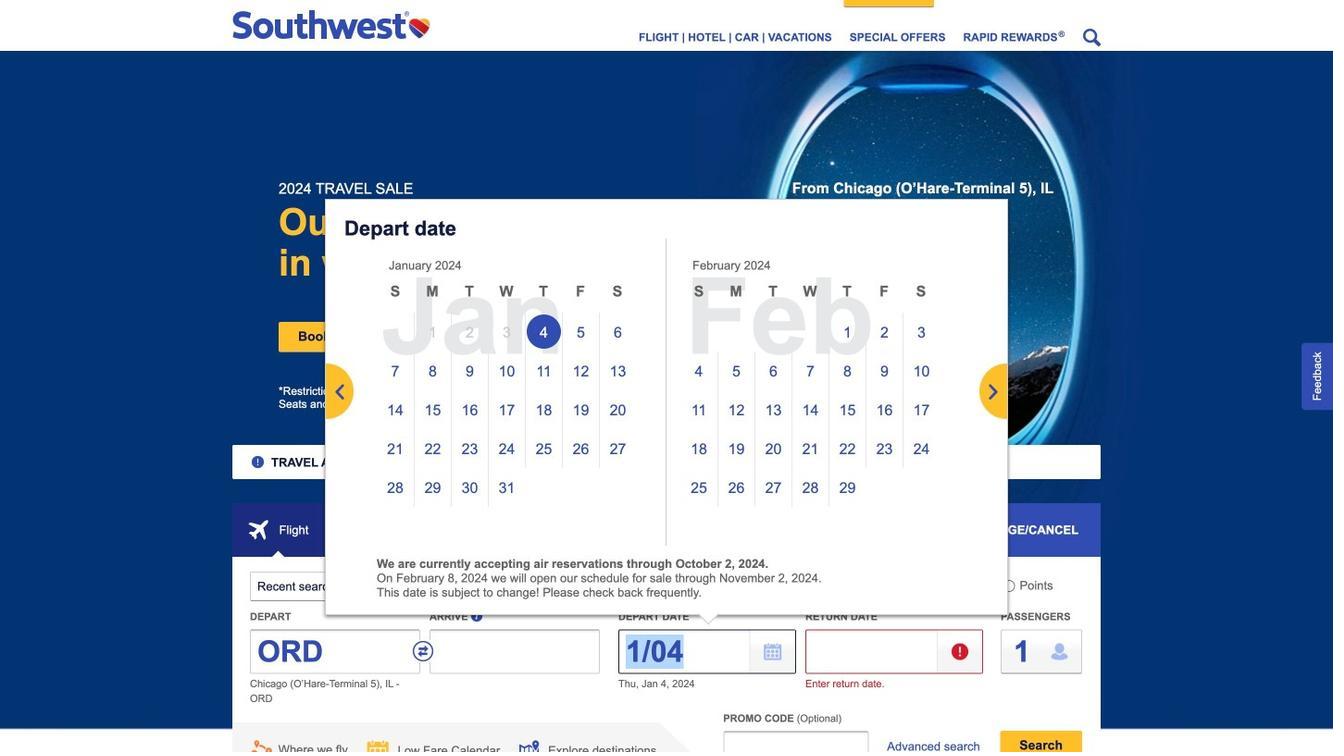 Task type: vqa. For each thing, say whether or not it's contained in the screenshot.
Southwest image
no



Task type: describe. For each thing, give the bounding box(es) containing it.
thursday cell for friday cell for first tuesday cell from the left saturday cell
[[525, 274, 562, 313]]

Passengers count. Opens flyout. text field
[[1001, 630, 1082, 674]]

friday cell for first tuesday cell from the left saturday cell
[[562, 274, 599, 313]]

friday cell for saturday cell related to second tuesday cell
[[866, 274, 903, 313]]

saturday cell for first tuesday cell from the left
[[599, 274, 636, 313]]

saturday cell for second tuesday cell
[[903, 274, 940, 313]]



Task type: locate. For each thing, give the bounding box(es) containing it.
sunday cell
[[377, 274, 414, 313], [680, 274, 717, 313]]

None text field
[[430, 630, 600, 674], [723, 732, 869, 753], [430, 630, 600, 674], [723, 732, 869, 753]]

0 horizontal spatial saturday cell
[[599, 274, 636, 313]]

1 horizontal spatial sunday cell
[[680, 274, 717, 313]]

Recent searches text field
[[250, 572, 426, 602]]

Return date in mm/dd/yyyy format, valid dates from Jan 4, 2024 to Oct 2, 2024. To use a date picker press the down arrow.Enter return date. text field
[[805, 630, 983, 674]]

monday cell for sunday cell related to first tuesday cell from the left
[[414, 274, 451, 313]]

None radio
[[1003, 580, 1015, 592]]

sunday cell for first tuesday cell from the left
[[377, 274, 414, 313]]

2 thursday cell from the left
[[829, 274, 866, 313]]

1 horizontal spatial friday cell
[[866, 274, 903, 313]]

1 horizontal spatial saturday cell
[[903, 274, 940, 313]]

1 wednesday cell from the left
[[488, 274, 525, 313]]

2 saturday cell from the left
[[903, 274, 940, 313]]

2 tuesday cell from the left
[[754, 274, 791, 313]]

Depart Date in mm/dd/yyyy format, valid dates from Jan 4, 2024 to Oct 2, 2024. To use a date picker press the down arrow. text field
[[618, 630, 796, 674]]

1 horizontal spatial thursday cell
[[829, 274, 866, 313]]

monday cell
[[414, 274, 451, 313], [717, 274, 754, 313]]

None text field
[[250, 630, 420, 674]]

monday cell for sunday cell corresponding to second tuesday cell
[[717, 274, 754, 313]]

navigation
[[232, 7, 1101, 46]]

0 horizontal spatial wednesday cell
[[488, 274, 525, 313]]

1 horizontal spatial monday cell
[[717, 274, 754, 313]]

0 horizontal spatial monday cell
[[414, 274, 451, 313]]

wednesday cell for first tuesday cell from the left
[[488, 274, 525, 313]]

0 horizontal spatial sunday cell
[[377, 274, 414, 313]]

1 saturday cell from the left
[[599, 274, 636, 313]]

tuesday cell
[[451, 274, 488, 313], [754, 274, 791, 313]]

saturday cell
[[599, 274, 636, 313], [903, 274, 940, 313]]

1 horizontal spatial tuesday cell
[[754, 274, 791, 313]]

friday cell
[[562, 274, 599, 313], [866, 274, 903, 313]]

0 horizontal spatial friday cell
[[562, 274, 599, 313]]

sunday cell for second tuesday cell
[[680, 274, 717, 313]]

tab list
[[232, 504, 1101, 579]]

1 monday cell from the left
[[414, 274, 451, 313]]

wednesday cell for second tuesday cell
[[791, 274, 829, 313]]

None radio
[[449, 580, 461, 592], [535, 580, 547, 592], [449, 580, 461, 592], [535, 580, 547, 592]]

banner
[[232, 0, 1101, 51]]

thursday cell
[[525, 274, 562, 313], [829, 274, 866, 313]]

1 horizontal spatial wednesday cell
[[791, 274, 829, 313]]

1 sunday cell from the left
[[377, 274, 414, 313]]

wednesday cell
[[488, 274, 525, 313], [791, 274, 829, 313]]

0 horizontal spatial tuesday cell
[[451, 274, 488, 313]]

2 wednesday cell from the left
[[791, 274, 829, 313]]

1 thursday cell from the left
[[525, 274, 562, 313]]

0 horizontal spatial thursday cell
[[525, 274, 562, 313]]

1 friday cell from the left
[[562, 274, 599, 313]]

2 sunday cell from the left
[[680, 274, 717, 313]]

1 tuesday cell from the left
[[451, 274, 488, 313]]

2 friday cell from the left
[[866, 274, 903, 313]]

2 monday cell from the left
[[717, 274, 754, 313]]

thursday cell for friday cell for saturday cell related to second tuesday cell
[[829, 274, 866, 313]]



